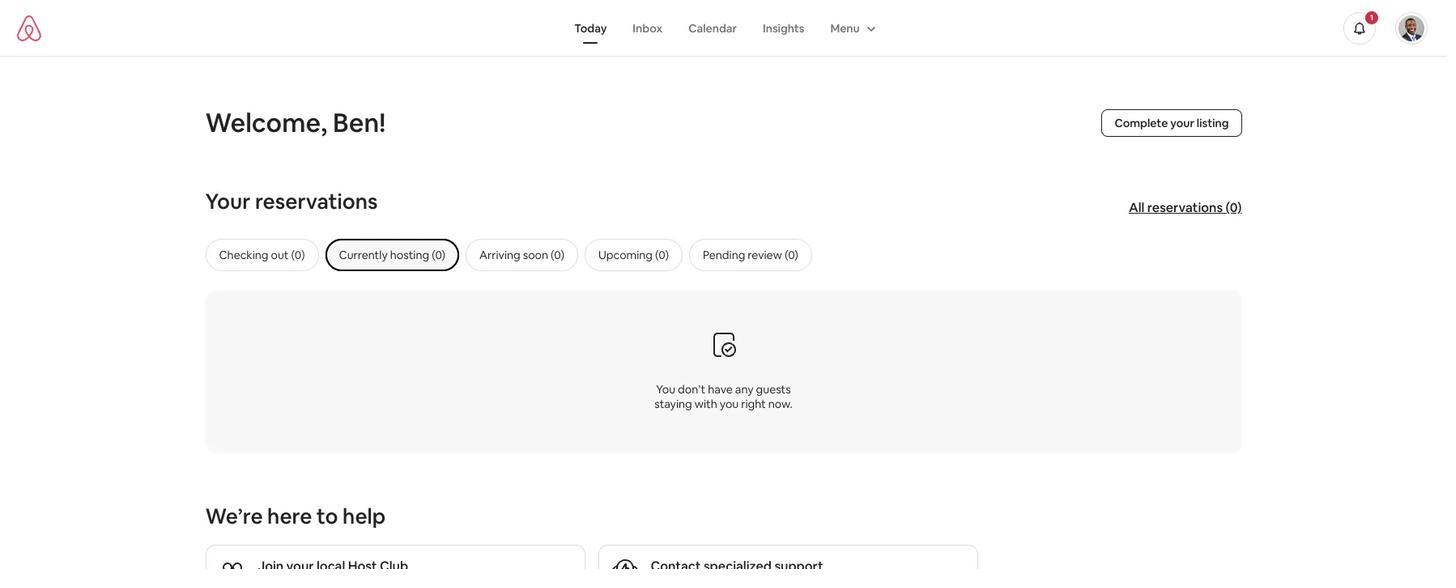 Task type: locate. For each thing, give the bounding box(es) containing it.
menu
[[831, 21, 860, 35]]

pending
[[703, 248, 746, 262]]

you
[[656, 382, 676, 397]]

today link
[[562, 13, 620, 43]]

reservations for your
[[255, 188, 378, 215]]

today
[[575, 21, 607, 35]]

0 vertical spatial (0)
[[1226, 199, 1242, 216]]

you don't have any guests staying with you right now.
[[655, 382, 793, 411]]

1 vertical spatial (0)
[[655, 248, 669, 262]]

reservations for all
[[1148, 199, 1223, 216]]

all
[[1129, 199, 1145, 216]]

1 horizontal spatial reservations
[[1148, 199, 1223, 216]]

reservations right the all
[[1148, 199, 1223, 216]]

main navigation menu image
[[1399, 15, 1425, 41]]

insights link
[[750, 13, 818, 43]]

reservations up out (0)
[[255, 188, 378, 215]]

out (0)
[[271, 248, 305, 262]]

help
[[343, 503, 386, 531]]

0 horizontal spatial reservations
[[255, 188, 378, 215]]

complete
[[1115, 116, 1168, 130]]

reservations
[[255, 188, 378, 215], [1148, 199, 1223, 216]]

(0)
[[1226, 199, 1242, 216], [655, 248, 669, 262]]

0 horizontal spatial (0)
[[655, 248, 669, 262]]

soon (0)
[[523, 248, 565, 262]]

arriving soon (0)
[[480, 248, 565, 262]]

your
[[1171, 116, 1195, 130]]

1
[[1370, 12, 1374, 22]]

1 horizontal spatial (0)
[[1226, 199, 1242, 216]]

welcome, ben!
[[205, 106, 386, 139]]

inbox link
[[620, 13, 676, 43]]

reservation filters group
[[205, 239, 1275, 271]]

right now.
[[741, 397, 793, 411]]

guests
[[756, 382, 791, 397]]

calendar link
[[676, 13, 750, 43]]

complete your listing
[[1115, 116, 1229, 130]]



Task type: describe. For each thing, give the bounding box(es) containing it.
hosting (0)
[[390, 248, 446, 262]]

we're here to help
[[205, 503, 386, 531]]

ben!
[[333, 106, 386, 139]]

review (0)
[[748, 248, 799, 262]]

inbox
[[633, 21, 663, 35]]

don't
[[678, 382, 706, 397]]

(0) inside reservation filters group
[[655, 248, 669, 262]]

listing
[[1197, 116, 1229, 130]]

checking out (0)
[[219, 248, 305, 262]]

staying
[[655, 397, 692, 411]]

upcoming
[[599, 248, 653, 262]]

checking
[[219, 248, 269, 262]]

all reservations (0)
[[1129, 199, 1242, 216]]

with
[[695, 397, 717, 411]]

arriving
[[480, 248, 521, 262]]

any
[[735, 382, 754, 397]]

menu button
[[818, 13, 886, 43]]

complete your listing link
[[1102, 109, 1242, 137]]

currently hosting (0)
[[339, 248, 446, 262]]

here
[[267, 503, 312, 531]]

upcoming (0)
[[599, 248, 669, 262]]

to
[[317, 503, 338, 531]]

currently
[[339, 248, 388, 262]]

we're
[[205, 503, 263, 531]]

welcome,
[[205, 106, 327, 139]]

pending review (0)
[[703, 248, 799, 262]]

your reservations
[[205, 188, 378, 215]]

have
[[708, 382, 733, 397]]

calendar
[[689, 21, 737, 35]]

all reservations (0) link
[[1121, 192, 1250, 224]]

your
[[205, 188, 251, 215]]

you
[[720, 397, 739, 411]]

insights
[[763, 21, 805, 35]]



Task type: vqa. For each thing, say whether or not it's contained in the screenshot.
Add To Wishlist: Lake Geneva, Wisconsin icon
no



